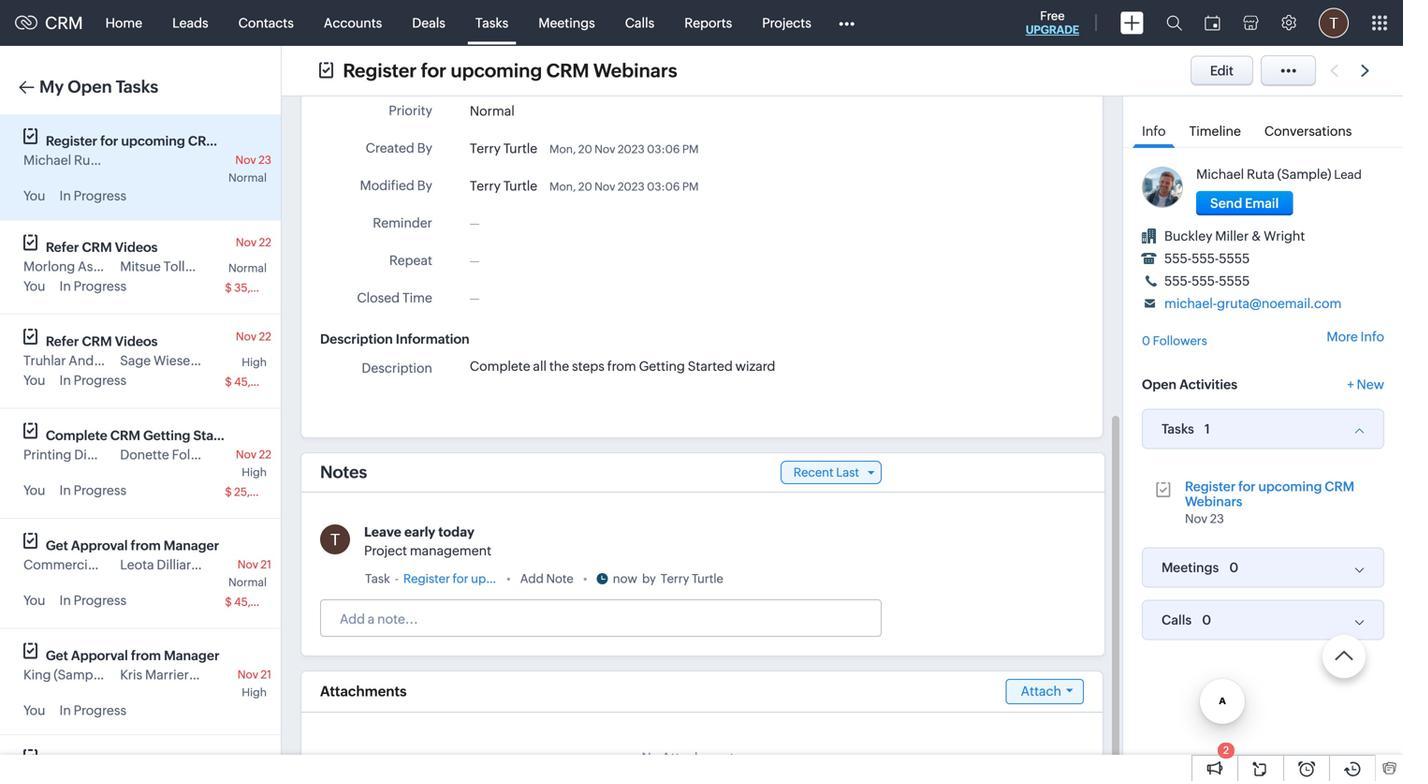 Task type: vqa. For each thing, say whether or not it's contained in the screenshot.
by
yes



Task type: locate. For each thing, give the bounding box(es) containing it.
kris marrier (sample)
[[120, 667, 246, 682]]

in progress down 'commercial press'
[[59, 593, 127, 608]]

started up donette foller (sample)
[[193, 428, 240, 443]]

in up morlong
[[59, 188, 71, 203]]

1 horizontal spatial register for upcoming crm webinars nov 23
[[1186, 479, 1355, 526]]

refer crm videos for associates
[[46, 240, 158, 255]]

progress down associates
[[74, 279, 127, 294]]

1 refer crm videos from the top
[[46, 240, 158, 255]]

by
[[642, 572, 656, 586]]

michael down my
[[23, 153, 71, 168]]

1 vertical spatial description
[[362, 360, 433, 375]]

in progress down morlong associates
[[59, 279, 127, 294]]

5 progress from the top
[[74, 593, 127, 608]]

mon, 20 nov 2023 03:06 pm
[[550, 143, 699, 155], [550, 180, 699, 193]]

1 horizontal spatial steps
[[572, 359, 605, 374]]

21 for leota dilliard (sample)
[[261, 558, 272, 571]]

in progress down the printing dimensions
[[59, 483, 127, 498]]

2 refer from the top
[[46, 334, 79, 349]]

upgrade
[[1026, 23, 1080, 36]]

2 horizontal spatial upcoming
[[1259, 479, 1323, 494]]

from inside "get apporval from manager nov 21"
[[131, 648, 161, 663]]

0 horizontal spatial upcoming
[[121, 133, 185, 148]]

5 you from the top
[[23, 593, 45, 608]]

45,000.00 for sage wieser (sample)
[[234, 376, 292, 388]]

recent last
[[794, 465, 860, 479]]

description for description information
[[320, 331, 393, 346]]

open right my
[[68, 77, 112, 96]]

1 vertical spatial refer crm videos
[[46, 334, 158, 349]]

0 horizontal spatial meetings
[[539, 15, 595, 30]]

1 horizontal spatial started
[[688, 359, 733, 374]]

videos up mitsue
[[115, 240, 158, 255]]

5555 up michael-gruta@noemail.com link
[[1220, 273, 1251, 288]]

6 in progress from the top
[[59, 703, 127, 718]]

in for king
[[59, 703, 71, 718]]

1 vertical spatial nov 22
[[236, 330, 272, 343]]

21 inside get approval from manager nov 21
[[261, 558, 272, 571]]

1 vertical spatial pm
[[683, 180, 699, 193]]

you up morlong
[[23, 188, 45, 203]]

555-555-5555 down buckley
[[1165, 251, 1251, 266]]

1 videos from the top
[[115, 240, 158, 255]]

steps right the on the left top of page
[[572, 359, 605, 374]]

description for description
[[362, 360, 433, 375]]

1 truhlar from the left
[[23, 353, 66, 368]]

2 refer crm videos from the top
[[46, 334, 158, 349]]

leads link
[[157, 0, 223, 45]]

555-555-5555
[[1165, 251, 1251, 266], [1165, 273, 1251, 288]]

progress down kris
[[74, 703, 127, 718]]

4 progress from the top
[[74, 483, 127, 498]]

high for sage wieser (sample)
[[242, 356, 267, 369]]

get inside "get apporval from manager nov 21"
[[46, 648, 68, 663]]

steps
[[572, 359, 605, 374], [242, 428, 276, 443]]

in progress down michael ruta (sample) normal on the left
[[59, 188, 127, 203]]

1 horizontal spatial ruta
[[1247, 167, 1275, 182]]

0 vertical spatial terry turtle
[[470, 141, 538, 156]]

closed
[[357, 290, 400, 305]]

by right 'created'
[[417, 140, 433, 155]]

refer crm videos up truhlar and truhlar attys
[[46, 334, 158, 349]]

1 vertical spatial mon,
[[550, 180, 576, 193]]

reports
[[685, 15, 733, 30]]

22 down '35,000.00'
[[259, 330, 272, 343]]

1 vertical spatial mon, 20 nov 2023 03:06 pm
[[550, 180, 699, 193]]

tasks down home link
[[116, 77, 158, 96]]

timeline
[[1190, 124, 1242, 139]]

03:06 for created by
[[647, 143, 680, 155]]

0 vertical spatial 5555
[[1220, 251, 1251, 266]]

michael ruta (sample) normal
[[23, 153, 267, 184]]

22 for sage wieser (sample)
[[259, 330, 272, 343]]

1 vertical spatial 2023
[[618, 180, 645, 193]]

2 22 from the top
[[259, 330, 272, 343]]

0 vertical spatial $ 45,000.00
[[225, 376, 292, 388]]

timeline link
[[1180, 111, 1251, 147]]

(sample) for michael ruta (sample) lead
[[1278, 167, 1332, 182]]

0 horizontal spatial for
[[100, 133, 118, 148]]

kris
[[120, 667, 142, 682]]

0 horizontal spatial webinars
[[221, 133, 280, 148]]

6 you from the top
[[23, 703, 45, 718]]

progress for dimensions
[[74, 483, 127, 498]]

ruta down my open tasks
[[74, 153, 102, 168]]

$ left 25,000.00
[[225, 486, 232, 498]]

previous record image
[[1331, 65, 1339, 77]]

2 $ 45,000.00 from the top
[[225, 596, 292, 608]]

in progress down king (sample)
[[59, 703, 127, 718]]

refer
[[46, 240, 79, 255], [46, 334, 79, 349]]

ruta up &
[[1247, 167, 1275, 182]]

0 vertical spatial by
[[417, 140, 433, 155]]

0 vertical spatial upcoming
[[451, 60, 542, 81]]

nov 22 down $ 35,000.00
[[236, 330, 272, 343]]

$ down sage wieser (sample)
[[225, 376, 232, 388]]

ruta inside michael ruta (sample) normal
[[74, 153, 102, 168]]

in progress for (sample)
[[59, 703, 127, 718]]

0 vertical spatial 2023
[[618, 143, 645, 155]]

1 vertical spatial high
[[242, 466, 267, 479]]

description down closed
[[320, 331, 393, 346]]

2 by from the top
[[417, 178, 433, 193]]

leota dilliard (sample)
[[120, 557, 256, 572]]

manager
[[164, 538, 219, 553], [164, 648, 220, 663]]

1 vertical spatial 555-555-5555
[[1165, 273, 1251, 288]]

• right note
[[583, 572, 588, 586]]

1 vertical spatial 5555
[[1220, 273, 1251, 288]]

no attachment
[[642, 750, 735, 765]]

michael ruta (sample) lead
[[1197, 167, 1363, 182]]

03:06 for modified by
[[647, 180, 680, 193]]

1 progress from the top
[[74, 188, 127, 203]]

1 you from the top
[[23, 188, 45, 203]]

you for printing dimensions
[[23, 483, 45, 498]]

1 horizontal spatial meetings
[[1162, 560, 1220, 575]]

refer crm videos up associates
[[46, 240, 158, 255]]

1 03:06 from the top
[[647, 143, 680, 155]]

2 terry turtle from the top
[[470, 178, 538, 193]]

0 vertical spatial 45,000.00
[[234, 376, 292, 388]]

in down king (sample)
[[59, 703, 71, 718]]

0 horizontal spatial michael
[[23, 153, 71, 168]]

4 in progress from the top
[[59, 483, 127, 498]]

0 vertical spatial 555-555-5555
[[1165, 251, 1251, 266]]

0 horizontal spatial calls
[[625, 15, 655, 30]]

crm link
[[15, 13, 83, 33]]

0 vertical spatial register
[[343, 60, 417, 81]]

0 vertical spatial turtle
[[504, 141, 538, 156]]

1 in from the top
[[59, 188, 71, 203]]

steps up $ 25,000.00
[[242, 428, 276, 443]]

michael for michael ruta (sample) normal
[[23, 153, 71, 168]]

0 vertical spatial calls
[[625, 15, 655, 30]]

for
[[421, 60, 447, 81], [100, 133, 118, 148], [1239, 479, 1256, 494]]

2 in from the top
[[59, 279, 71, 294]]

mon, 20 nov 2023 03:06 pm for modified by
[[550, 180, 699, 193]]

you
[[23, 188, 45, 203], [23, 279, 45, 294], [23, 373, 45, 388], [23, 483, 45, 498], [23, 593, 45, 608], [23, 703, 45, 718]]

0 horizontal spatial getting
[[143, 428, 190, 443]]

mon,
[[550, 143, 576, 155], [550, 180, 576, 193]]

videos up sage
[[115, 334, 158, 349]]

donette foller (sample)
[[120, 447, 263, 462]]

progress for associates
[[74, 279, 127, 294]]

1 pm from the top
[[683, 143, 699, 155]]

555-555-5555 up michael-
[[1165, 273, 1251, 288]]

0 horizontal spatial ruta
[[74, 153, 102, 168]]

0 vertical spatial refer
[[46, 240, 79, 255]]

(sample) right wieser in the left of the page
[[198, 353, 252, 368]]

2 mon, from the top
[[550, 180, 576, 193]]

getting up foller
[[143, 428, 190, 443]]

(sample) inside michael ruta (sample) normal
[[105, 153, 159, 168]]

nov 22 for sage wieser (sample)
[[236, 330, 272, 343]]

meetings
[[539, 15, 595, 30], [1162, 560, 1220, 575]]

2 2023 from the top
[[618, 180, 645, 193]]

manager inside "get apporval from manager nov 21"
[[164, 648, 220, 663]]

you for commercial press
[[23, 593, 45, 608]]

2023 for modified by
[[618, 180, 645, 193]]

attachments
[[320, 683, 407, 700]]

manager inside get approval from manager nov 21
[[164, 538, 219, 553]]

1 vertical spatial refer
[[46, 334, 79, 349]]

6 progress from the top
[[74, 703, 127, 718]]

21 right kris marrier (sample)
[[261, 668, 272, 681]]

nov inside get approval from manager nov 21
[[238, 558, 258, 571]]

(sample) up $ 25,000.00
[[209, 447, 263, 462]]

$ 45,000.00 for sage wieser (sample)
[[225, 376, 292, 388]]

description down description information
[[362, 360, 433, 375]]

get approval from manager nov 21
[[46, 538, 272, 571]]

turtle for modified by
[[504, 178, 538, 193]]

1 555-555-5555 from the top
[[1165, 251, 1251, 266]]

1 21 from the top
[[261, 558, 272, 571]]

morlong
[[23, 259, 75, 274]]

complete inside complete crm getting started steps nov 22
[[46, 428, 107, 443]]

1 22 from the top
[[259, 236, 272, 249]]

nov inside "get apporval from manager nov 21"
[[238, 668, 258, 681]]

3 progress from the top
[[74, 373, 127, 388]]

register for upcoming crm webinars link
[[1186, 479, 1355, 509]]

register down my
[[46, 133, 97, 148]]

progress for press
[[74, 593, 127, 608]]

get up king (sample)
[[46, 648, 68, 663]]

nov 22 up $ 35,000.00
[[236, 236, 272, 249]]

get inside get approval from manager nov 21
[[46, 538, 68, 553]]

0 vertical spatial 23
[[259, 154, 272, 166]]

(sample) down my open tasks
[[105, 153, 159, 168]]

turtle for created by
[[504, 141, 538, 156]]

manager up kris marrier (sample)
[[164, 648, 220, 663]]

in down morlong
[[59, 279, 71, 294]]

$ left '35,000.00'
[[225, 281, 232, 294]]

2023
[[618, 143, 645, 155], [618, 180, 645, 193]]

crm
[[45, 13, 83, 33], [547, 60, 590, 81], [188, 133, 218, 148], [82, 240, 112, 255], [82, 334, 112, 349], [110, 428, 140, 443], [1325, 479, 1355, 494], [115, 754, 145, 769]]

1 $ from the top
[[225, 281, 232, 294]]

michael down timeline
[[1197, 167, 1245, 182]]

2 vertical spatial 22
[[259, 448, 272, 461]]

getting
[[639, 359, 685, 374], [143, 428, 190, 443]]

from right the on the left top of page
[[608, 359, 637, 374]]

info right more
[[1361, 329, 1385, 344]]

2 vertical spatial webinars
[[1186, 494, 1243, 509]]

1 mon, from the top
[[550, 143, 576, 155]]

None button
[[1197, 191, 1294, 215]]

0 vertical spatial get
[[46, 538, 68, 553]]

all
[[533, 359, 547, 374]]

wieser
[[154, 353, 195, 368]]

0 vertical spatial description
[[320, 331, 393, 346]]

2 horizontal spatial webinars
[[1186, 494, 1243, 509]]

leave
[[364, 524, 402, 539]]

2023 for created by
[[618, 143, 645, 155]]

open down the 0 followers
[[1143, 377, 1177, 392]]

5555 down buckley miller & wright
[[1220, 251, 1251, 266]]

6 in from the top
[[59, 703, 71, 718]]

0 vertical spatial 21
[[261, 558, 272, 571]]

my open tasks
[[39, 77, 158, 96]]

2 21 from the top
[[261, 668, 272, 681]]

manager for dilliard
[[164, 538, 219, 553]]

attys
[[142, 353, 173, 368]]

high
[[242, 356, 267, 369], [242, 466, 267, 479], [242, 686, 267, 699]]

35,000.00
[[234, 281, 291, 294]]

(sample) up $ 35,000.00
[[208, 259, 262, 274]]

truhlar
[[23, 353, 66, 368], [97, 353, 139, 368]]

in progress down truhlar and truhlar attys
[[59, 373, 127, 388]]

1 vertical spatial register for upcoming crm webinars nov 23
[[1186, 479, 1355, 526]]

you for king (sample)
[[23, 703, 45, 718]]

calendar image
[[1205, 15, 1221, 30]]

1 high from the top
[[242, 356, 267, 369]]

1 vertical spatial manager
[[164, 648, 220, 663]]

$ 45,000.00 down leota dilliard (sample)
[[225, 596, 292, 608]]

0 horizontal spatial register
[[46, 133, 97, 148]]

progress down dimensions
[[74, 483, 127, 498]]

started left wizard
[[688, 359, 733, 374]]

sage wieser (sample)
[[120, 353, 252, 368]]

5 in from the top
[[59, 593, 71, 608]]

$ 45,000.00 down sage wieser (sample)
[[225, 376, 292, 388]]

home link
[[90, 0, 157, 45]]

ruta for michael ruta (sample) lead
[[1247, 167, 1275, 182]]

videos
[[115, 240, 158, 255], [115, 334, 158, 349]]

1 vertical spatial register
[[46, 133, 97, 148]]

$ for dilliard
[[225, 596, 232, 608]]

by right modified
[[417, 178, 433, 193]]

created by
[[366, 140, 433, 155]]

from up kris
[[131, 648, 161, 663]]

1 horizontal spatial •
[[583, 572, 588, 586]]

1 nov 22 from the top
[[236, 236, 272, 249]]

getting left wizard
[[639, 359, 685, 374]]

2 nov 22 from the top
[[236, 330, 272, 343]]

(sample) right marrier
[[192, 667, 246, 682]]

you down morlong
[[23, 279, 45, 294]]

truhlar right and
[[97, 353, 139, 368]]

2 5555 from the top
[[1220, 273, 1251, 288]]

in down printing
[[59, 483, 71, 498]]

2 truhlar from the left
[[97, 353, 139, 368]]

terry
[[470, 141, 501, 156], [470, 178, 501, 193], [661, 572, 690, 586]]

0 vertical spatial terry
[[470, 141, 501, 156]]

0 vertical spatial complete
[[470, 359, 531, 374]]

$ 45,000.00 for leota dilliard (sample)
[[225, 596, 292, 608]]

Other Modules field
[[827, 8, 867, 38]]

king
[[23, 667, 51, 682]]

progress down truhlar and truhlar attys
[[74, 373, 127, 388]]

you down printing
[[23, 483, 45, 498]]

2 get from the top
[[46, 648, 68, 663]]

you down truhlar and truhlar attys
[[23, 373, 45, 388]]

register down 1
[[1186, 479, 1236, 494]]

1 horizontal spatial register
[[343, 60, 417, 81]]

progress down press
[[74, 593, 127, 608]]

4 you from the top
[[23, 483, 45, 498]]

1 horizontal spatial 0
[[1203, 613, 1212, 627]]

terry right modified by
[[470, 178, 501, 193]]

no
[[642, 750, 659, 765]]

1 vertical spatial steps
[[242, 428, 276, 443]]

high up $ 25,000.00
[[242, 466, 267, 479]]

3 $ from the top
[[225, 486, 232, 498]]

4 in from the top
[[59, 483, 71, 498]]

2 vertical spatial register
[[1186, 479, 1236, 494]]

tasks
[[476, 15, 509, 30], [116, 77, 158, 96], [1162, 421, 1195, 436]]

miller
[[1216, 229, 1249, 243]]

in down and
[[59, 373, 71, 388]]

last
[[837, 465, 860, 479]]

(sample) right dilliard
[[202, 557, 256, 572]]

1 horizontal spatial truhlar
[[97, 353, 139, 368]]

mon, 20 nov 2023 03:06 pm for created by
[[550, 143, 699, 155]]

you down commercial
[[23, 593, 45, 608]]

1 vertical spatial by
[[417, 178, 433, 193]]

0 vertical spatial nov 22
[[236, 236, 272, 249]]

2 vertical spatial tasks
[[1162, 421, 1195, 436]]

21
[[261, 558, 272, 571], [261, 668, 272, 681]]

4 $ from the top
[[225, 596, 232, 608]]

0 horizontal spatial 23
[[259, 154, 272, 166]]

(sample) for sage wieser (sample)
[[198, 353, 252, 368]]

deals link
[[397, 0, 461, 45]]

complete all the steps from getting started wizard
[[470, 359, 776, 374]]

from inside get approval from manager nov 21
[[131, 538, 161, 553]]

3 in progress from the top
[[59, 373, 127, 388]]

0 vertical spatial info
[[1143, 124, 1166, 139]]

1 terry turtle from the top
[[470, 141, 538, 156]]

0 horizontal spatial started
[[193, 428, 240, 443]]

next record image
[[1362, 65, 1374, 77]]

description
[[320, 331, 393, 346], [362, 360, 433, 375]]

1 vertical spatial turtle
[[504, 178, 538, 193]]

1 vertical spatial 03:06
[[647, 180, 680, 193]]

2 $ from the top
[[225, 376, 232, 388]]

0 vertical spatial refer crm videos
[[46, 240, 158, 255]]

0 vertical spatial tasks
[[476, 15, 509, 30]]

started
[[688, 359, 733, 374], [193, 428, 240, 443]]

refer crm videos for and
[[46, 334, 158, 349]]

from for kris marrier (sample)
[[131, 648, 161, 663]]

2 20 from the top
[[579, 180, 593, 193]]

info left timeline
[[1143, 124, 1166, 139]]

michael inside michael ruta (sample) normal
[[23, 153, 71, 168]]

terry down register for upcoming crm webinars
[[470, 141, 501, 156]]

21 down 25,000.00
[[261, 558, 272, 571]]

1 refer from the top
[[46, 240, 79, 255]]

2 you from the top
[[23, 279, 45, 294]]

1 20 from the top
[[579, 143, 593, 155]]

0 horizontal spatial 0
[[1143, 334, 1151, 348]]

2 vertical spatial for
[[1239, 479, 1256, 494]]

3 in from the top
[[59, 373, 71, 388]]

recent
[[794, 465, 834, 479]]

(sample) for donette foller (sample)
[[209, 447, 263, 462]]

terry for created by
[[470, 141, 501, 156]]

nov 22 for mitsue tollner (sample)
[[236, 236, 272, 249]]

45,000.00
[[234, 376, 292, 388], [234, 596, 292, 608]]

25,000.00
[[234, 486, 291, 498]]

1 by from the top
[[417, 140, 433, 155]]

today
[[439, 524, 475, 539]]

03:06
[[647, 143, 680, 155], [647, 180, 680, 193]]

tasks left 1
[[1162, 421, 1195, 436]]

profile image
[[1320, 8, 1350, 38]]

high down kris marrier (sample)
[[242, 686, 267, 699]]

22 up 25,000.00
[[259, 448, 272, 461]]

0 vertical spatial from
[[608, 359, 637, 374]]

register up priority
[[343, 60, 417, 81]]

1 vertical spatial tasks
[[116, 77, 158, 96]]

1 vertical spatial $ 45,000.00
[[225, 596, 292, 608]]

refer up and
[[46, 334, 79, 349]]

terry right by on the bottom of the page
[[661, 572, 690, 586]]

0 vertical spatial getting
[[639, 359, 685, 374]]

you for morlong associates
[[23, 279, 45, 294]]

information
[[396, 331, 470, 346]]

1 5555 from the top
[[1220, 251, 1251, 266]]

2 videos from the top
[[115, 334, 158, 349]]

press
[[101, 557, 133, 572]]

started inside complete crm getting started steps nov 22
[[193, 428, 240, 443]]

crm inside complete crm getting started steps nov 22
[[110, 428, 140, 443]]

refer up morlong
[[46, 240, 79, 255]]

1 2023 from the top
[[618, 143, 645, 155]]

1 mon, 20 nov 2023 03:06 pm from the top
[[550, 143, 699, 155]]

1 $ 45,000.00 from the top
[[225, 376, 292, 388]]

1 horizontal spatial open
[[1143, 377, 1177, 392]]

2 mon, 20 nov 2023 03:06 pm from the top
[[550, 180, 699, 193]]

1 vertical spatial terry
[[470, 178, 501, 193]]

complete for complete crm getting started steps nov 22
[[46, 428, 107, 443]]

progress down michael ruta (sample) normal on the left
[[74, 188, 127, 203]]

from up leota
[[131, 538, 161, 553]]

2 progress from the top
[[74, 279, 127, 294]]

deals
[[412, 15, 446, 30]]

0 for calls
[[1203, 613, 1212, 627]]

1 45,000.00 from the top
[[234, 376, 292, 388]]

0 for meetings
[[1230, 560, 1239, 575]]

21 inside "get apporval from manager nov 21"
[[261, 668, 272, 681]]

0 vertical spatial open
[[68, 77, 112, 96]]

1 get from the top
[[46, 538, 68, 553]]

2 vertical spatial upcoming
[[1259, 479, 1323, 494]]

$ down leota dilliard (sample)
[[225, 596, 232, 608]]

2 03:06 from the top
[[647, 180, 680, 193]]

2 horizontal spatial tasks
[[1162, 421, 1195, 436]]

0 horizontal spatial complete
[[46, 428, 107, 443]]

45,000.00 down leota dilliard (sample)
[[234, 596, 292, 608]]

truhlar left and
[[23, 353, 66, 368]]

3 high from the top
[[242, 686, 267, 699]]

contacts
[[238, 15, 294, 30]]

1 horizontal spatial webinars
[[594, 60, 678, 81]]

more
[[1327, 329, 1359, 344]]

tasks up register for upcoming crm webinars
[[476, 15, 509, 30]]

2 horizontal spatial register
[[1186, 479, 1236, 494]]

complete up the printing dimensions
[[46, 428, 107, 443]]

in down commercial
[[59, 593, 71, 608]]

printing dimensions
[[23, 447, 146, 462]]

pm
[[683, 143, 699, 155], [683, 180, 699, 193]]

2 in progress from the top
[[59, 279, 127, 294]]

videos for mitsue
[[115, 240, 158, 255]]

progress for (sample)
[[74, 703, 127, 718]]

in progress for press
[[59, 593, 127, 608]]

(sample) down conversations
[[1278, 167, 1332, 182]]

• left add
[[506, 572, 511, 586]]

0 vertical spatial manager
[[164, 538, 219, 553]]

1 vertical spatial getting
[[143, 428, 190, 443]]

1 vertical spatial complete
[[46, 428, 107, 443]]

3 22 from the top
[[259, 448, 272, 461]]

complete left all
[[470, 359, 531, 374]]

0 vertical spatial videos
[[115, 240, 158, 255]]

you down king
[[23, 703, 45, 718]]

steps inside complete crm getting started steps nov 22
[[242, 428, 276, 443]]

1 vertical spatial 45,000.00
[[234, 596, 292, 608]]

management
[[410, 543, 492, 558]]

1 vertical spatial videos
[[115, 334, 158, 349]]

2 high from the top
[[242, 466, 267, 479]]

22
[[259, 236, 272, 249], [259, 330, 272, 343], [259, 448, 272, 461]]

terry turtle for modified by
[[470, 178, 538, 193]]

and
[[69, 353, 94, 368]]

get up commercial
[[46, 538, 68, 553]]

register for upcoming crm webinars nov 23
[[46, 133, 280, 166], [1186, 479, 1355, 526]]

1 horizontal spatial info
[[1361, 329, 1385, 344]]

5 in progress from the top
[[59, 593, 127, 608]]

buckley
[[1165, 229, 1213, 243]]

2 45,000.00 from the top
[[234, 596, 292, 608]]

high down $ 35,000.00
[[242, 356, 267, 369]]

3 you from the top
[[23, 373, 45, 388]]

2 pm from the top
[[683, 180, 699, 193]]

manager up leota dilliard (sample)
[[164, 538, 219, 553]]

search element
[[1156, 0, 1194, 46]]

priority
[[389, 103, 433, 118]]

2 vertical spatial high
[[242, 686, 267, 699]]

22 up '35,000.00'
[[259, 236, 272, 249]]

45,000.00 down sage wieser (sample)
[[234, 376, 292, 388]]

attach link
[[1006, 679, 1085, 704]]

michael for michael ruta (sample) lead
[[1197, 167, 1245, 182]]



Task type: describe. For each thing, give the bounding box(es) containing it.
in progress for dimensions
[[59, 483, 127, 498]]

0 vertical spatial register for upcoming crm webinars nov 23
[[46, 133, 280, 166]]

by for modified by
[[417, 178, 433, 193]]

michael-gruta@noemail.com
[[1165, 296, 1342, 311]]

1
[[1205, 421, 1211, 436]]

get for get apporval from manager
[[46, 648, 68, 663]]

accounts
[[324, 15, 382, 30]]

you for truhlar and truhlar attys
[[23, 373, 45, 388]]

attachment
[[662, 750, 735, 765]]

projects link
[[748, 0, 827, 45]]

free
[[1041, 9, 1065, 23]]

leave early today project management
[[364, 524, 492, 558]]

in for printing
[[59, 483, 71, 498]]

22 inside complete crm getting started steps nov 22
[[259, 448, 272, 461]]

dilliard
[[157, 557, 199, 572]]

1 horizontal spatial getting
[[639, 359, 685, 374]]

0 horizontal spatial open
[[68, 77, 112, 96]]

calls link
[[610, 0, 670, 45]]

$ 35,000.00
[[225, 281, 291, 294]]

search image
[[1167, 15, 1183, 31]]

mitsue tollner (sample)
[[120, 259, 262, 274]]

morlong associates
[[23, 259, 143, 274]]

getting inside complete crm getting started steps nov 22
[[143, 428, 190, 443]]

(sample) for michael ruta (sample) normal
[[105, 153, 159, 168]]

open activities
[[1143, 377, 1238, 392]]

terry turtle for created by
[[470, 141, 538, 156]]

time
[[403, 290, 433, 305]]

&
[[1252, 229, 1262, 243]]

repeat
[[389, 253, 433, 268]]

(sample) down apporval
[[54, 667, 108, 682]]

attach
[[1021, 684, 1062, 699]]

manager for marrier
[[164, 648, 220, 663]]

0 vertical spatial webinars
[[594, 60, 678, 81]]

contacts link
[[223, 0, 309, 45]]

get for get approval from manager
[[46, 538, 68, 553]]

in for commercial
[[59, 593, 71, 608]]

description information
[[320, 331, 470, 346]]

normal inside michael ruta (sample) normal
[[229, 171, 267, 184]]

21 for kris marrier (sample)
[[261, 668, 272, 681]]

home
[[105, 15, 142, 30]]

more info
[[1327, 329, 1385, 344]]

associates
[[78, 259, 143, 274]]

closed time
[[357, 290, 433, 305]]

1 vertical spatial calls
[[1162, 613, 1192, 627]]

wright
[[1264, 229, 1306, 243]]

$ 25,000.00
[[225, 486, 291, 498]]

accounts link
[[309, 0, 397, 45]]

pm for modified by
[[683, 180, 699, 193]]

1 in progress from the top
[[59, 188, 127, 203]]

$ for tollner
[[225, 281, 232, 294]]

(sample) for kris marrier (sample)
[[192, 667, 246, 682]]

your
[[164, 754, 192, 769]]

leota
[[120, 557, 154, 572]]

foller
[[172, 447, 206, 462]]

videos for sage
[[115, 334, 158, 349]]

create menu element
[[1110, 0, 1156, 45]]

refer for truhlar
[[46, 334, 79, 349]]

$ for foller
[[225, 486, 232, 498]]

refer for morlong
[[46, 240, 79, 255]]

1 vertical spatial info
[[1361, 329, 1385, 344]]

in progress for and
[[59, 373, 127, 388]]

tollner
[[164, 259, 205, 274]]

customize
[[46, 754, 112, 769]]

conversations
[[1265, 124, 1353, 139]]

my
[[39, 77, 64, 96]]

Add a note... field
[[321, 610, 880, 628]]

+
[[1348, 377, 1355, 392]]

ruta for michael ruta (sample) normal
[[74, 153, 102, 168]]

in for truhlar
[[59, 373, 71, 388]]

1 vertical spatial for
[[100, 133, 118, 148]]

projects
[[763, 15, 812, 30]]

0 vertical spatial steps
[[572, 359, 605, 374]]

0 followers
[[1143, 334, 1208, 348]]

reminder
[[373, 215, 433, 230]]

create menu image
[[1121, 12, 1144, 34]]

in for morlong
[[59, 279, 71, 294]]

donette
[[120, 447, 169, 462]]

0 vertical spatial meetings
[[539, 15, 595, 30]]

michael-gruta@noemail.com link
[[1165, 296, 1342, 311]]

20 for created by
[[579, 143, 593, 155]]

reports link
[[670, 0, 748, 45]]

45,000.00 for leota dilliard (sample)
[[234, 596, 292, 608]]

1 horizontal spatial upcoming
[[451, 60, 542, 81]]

0 horizontal spatial tasks
[[116, 77, 158, 96]]

apporval
[[71, 648, 128, 663]]

2 555-555-5555 from the top
[[1165, 273, 1251, 288]]

free upgrade
[[1026, 9, 1080, 36]]

0 horizontal spatial info
[[1143, 124, 1166, 139]]

customize crm to your needs
[[46, 754, 233, 769]]

2 vertical spatial terry
[[661, 572, 690, 586]]

pm for created by
[[683, 143, 699, 155]]

needs
[[195, 754, 233, 769]]

1 vertical spatial open
[[1143, 377, 1177, 392]]

buckley miller & wright
[[1165, 229, 1306, 243]]

king (sample)
[[23, 667, 108, 682]]

now
[[613, 572, 638, 586]]

the
[[550, 359, 570, 374]]

progress for and
[[74, 373, 127, 388]]

0 vertical spatial for
[[421, 60, 447, 81]]

high for kris marrier (sample)
[[242, 686, 267, 699]]

add note link
[[521, 569, 574, 588]]

22 for mitsue tollner (sample)
[[259, 236, 272, 249]]

by for created by
[[417, 140, 433, 155]]

register for upcoming crm webinars
[[343, 60, 678, 81]]

tasks inside "link"
[[476, 15, 509, 30]]

early
[[405, 524, 436, 539]]

1 • from the left
[[506, 572, 511, 586]]

new
[[1358, 377, 1385, 392]]

modified
[[360, 178, 415, 193]]

high for donette foller (sample)
[[242, 466, 267, 479]]

0 vertical spatial 0
[[1143, 334, 1151, 348]]

dimensions
[[74, 447, 146, 462]]

task -
[[365, 572, 399, 586]]

profile element
[[1308, 0, 1361, 45]]

nov inside complete crm getting started steps nov 22
[[236, 448, 257, 461]]

leads
[[172, 15, 208, 30]]

in progress for associates
[[59, 279, 127, 294]]

conversations link
[[1256, 111, 1362, 147]]

$ for wieser
[[225, 376, 232, 388]]

1 vertical spatial webinars
[[221, 133, 280, 148]]

to
[[148, 754, 161, 769]]

truhlar and truhlar attys
[[23, 353, 173, 368]]

mon, for created by
[[550, 143, 576, 155]]

20 for modified by
[[579, 180, 593, 193]]

1 vertical spatial 23
[[1211, 512, 1225, 526]]

terry for modified by
[[470, 178, 501, 193]]

edit button
[[1191, 56, 1254, 86]]

edit
[[1211, 63, 1234, 78]]

more info link
[[1327, 329, 1385, 344]]

1 vertical spatial upcoming
[[121, 133, 185, 148]]

modified by
[[360, 178, 433, 193]]

followers
[[1153, 334, 1208, 348]]

mon, for modified by
[[550, 180, 576, 193]]

tasks link
[[461, 0, 524, 45]]

2
[[1224, 745, 1230, 756]]

lead
[[1335, 168, 1363, 182]]

commercial
[[23, 557, 98, 572]]

+ new
[[1348, 377, 1385, 392]]

2 vertical spatial turtle
[[692, 572, 724, 586]]

(sample) for mitsue tollner (sample)
[[208, 259, 262, 274]]

from for leota dilliard (sample)
[[131, 538, 161, 553]]

notes
[[320, 463, 367, 482]]

michael ruta (sample) link
[[1197, 167, 1332, 182]]

2 • from the left
[[583, 572, 588, 586]]

gruta@noemail.com
[[1218, 296, 1342, 311]]

get apporval from manager nov 21
[[46, 648, 272, 681]]

complete crm getting started steps nov 22
[[46, 428, 276, 461]]

add
[[521, 572, 544, 586]]

(sample) for leota dilliard (sample)
[[202, 557, 256, 572]]

printing
[[23, 447, 72, 462]]

complete for complete all the steps from getting started wizard
[[470, 359, 531, 374]]

note
[[546, 572, 574, 586]]

created
[[366, 140, 415, 155]]



